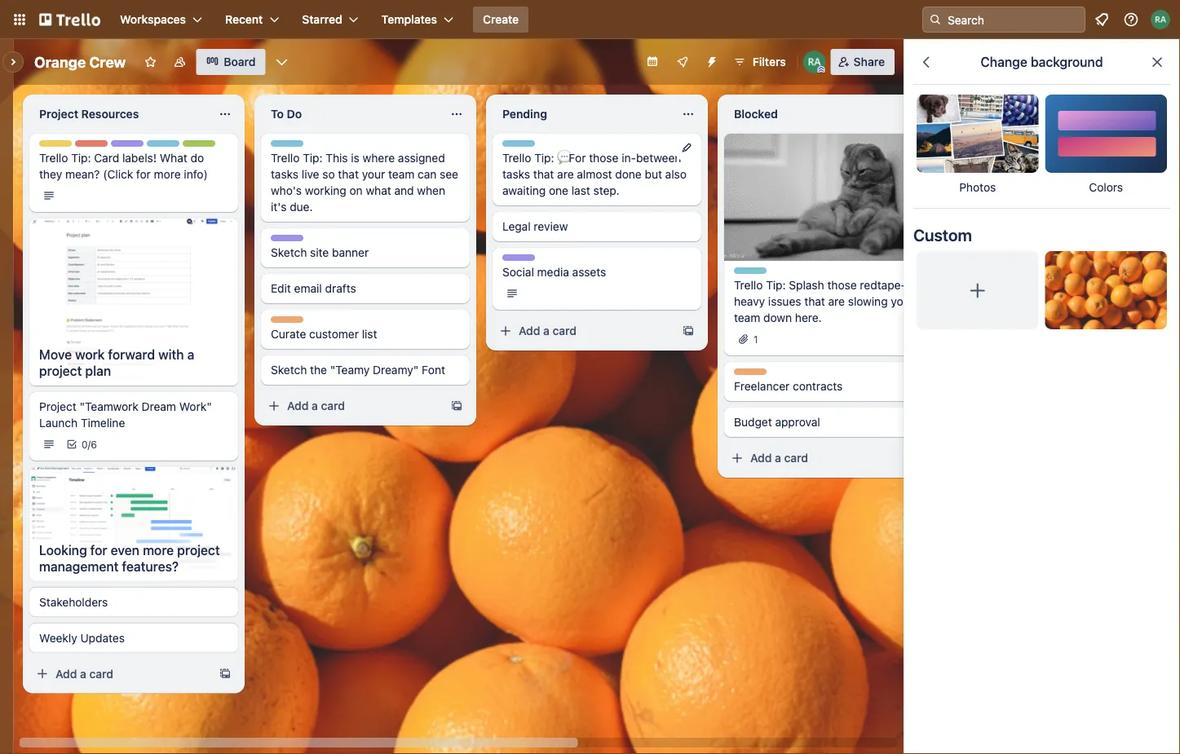 Task type: vqa. For each thing, say whether or not it's contained in the screenshot.
"Get Funding" link
no



Task type: describe. For each thing, give the bounding box(es) containing it.
tasks for that
[[503, 168, 530, 181]]

card for to do
[[321, 399, 345, 413]]

color: sky, title: "trello tip" element for trello tip: 💬for those in-between tasks that are almost done but also awaiting one last step.
[[503, 140, 546, 153]]

move work forward with a project plan link
[[29, 340, 238, 386]]

sketch the "teamy dreamy" font link
[[271, 362, 460, 379]]

customer
[[309, 328, 359, 341]]

do
[[287, 107, 302, 121]]

timeline
[[81, 417, 125, 430]]

edit email drafts
[[271, 282, 356, 295]]

color: red, title: "priority" element
[[75, 140, 110, 153]]

are for almost
[[557, 168, 574, 181]]

filters button
[[728, 49, 791, 75]]

trello tip: 💬for those in-between tasks that are almost done but also awaiting one last step. link
[[503, 150, 692, 199]]

splash
[[789, 279, 825, 292]]

project for project resources
[[39, 107, 78, 121]]

slowing
[[848, 295, 888, 308]]

work"
[[179, 400, 212, 414]]

tip for splash
[[763, 268, 778, 280]]

done
[[616, 168, 642, 181]]

list
[[362, 328, 377, 341]]

weekly
[[39, 632, 77, 645]]

tip for this
[[300, 141, 315, 153]]

board
[[224, 55, 256, 69]]

6
[[91, 439, 97, 450]]

create button
[[473, 7, 529, 33]]

redtape-
[[860, 279, 907, 292]]

social media assets link
[[503, 264, 692, 281]]

on
[[350, 184, 363, 197]]

ruby anderson (rubyanderson7) image
[[804, 51, 826, 73]]

for inside trello tip: card labels! what do they mean? (click for more info)
[[136, 168, 151, 181]]

team for sketch
[[306, 236, 332, 247]]

color: purple, title: "design team" element for social media assets
[[503, 255, 563, 267]]

design team social media assets
[[503, 255, 607, 279]]

budget approval link
[[734, 415, 924, 431]]

team for assigned
[[388, 168, 415, 181]]

so
[[323, 168, 335, 181]]

a down budget approval
[[775, 452, 782, 465]]

sketch site banner link
[[271, 245, 460, 261]]

weekly updates link
[[39, 630, 228, 647]]

font
[[422, 364, 446, 377]]

project for project "teamwork dream work" launch timeline
[[39, 400, 77, 414]]

Blocked text field
[[725, 101, 904, 127]]

add a card button for pending
[[493, 318, 676, 344]]

design team sketch site banner
[[271, 236, 369, 259]]

management
[[39, 559, 119, 575]]

edit
[[271, 282, 291, 295]]

are for slowing
[[829, 295, 845, 308]]

curate customer list
[[271, 328, 377, 341]]

dreamy"
[[373, 364, 419, 377]]

color: sky, title: "trello tip" element for trello tip: this is where assigned tasks live so that your team can see who's working on what and when it's due.
[[271, 140, 315, 153]]

media
[[537, 266, 569, 279]]

card for project resources
[[89, 668, 113, 681]]

power ups image
[[676, 55, 689, 69]]

stakeholders
[[39, 596, 108, 609]]

a for project resources
[[80, 668, 86, 681]]

tip for 💬for
[[532, 141, 546, 153]]

share button
[[831, 49, 895, 75]]

add a card button for project resources
[[29, 661, 212, 688]]

a for pending
[[544, 324, 550, 338]]

move
[[39, 347, 72, 363]]

awaiting
[[503, 184, 546, 197]]

live
[[302, 168, 320, 181]]

legal
[[503, 220, 531, 233]]

looking for even more project management features? link
[[29, 536, 238, 582]]

card for pending
[[553, 324, 577, 338]]

orange
[[34, 53, 86, 71]]

starred
[[302, 13, 342, 26]]

trello tip halp
[[147, 141, 204, 153]]

create
[[483, 13, 519, 26]]

updates
[[80, 632, 125, 645]]

add a card button for to do
[[261, 393, 444, 419]]

due.
[[290, 200, 313, 214]]

"teamwork
[[80, 400, 138, 414]]

to
[[271, 107, 284, 121]]

who's
[[271, 184, 302, 197]]

create from template… image for legal review
[[682, 325, 695, 338]]

almost
[[577, 168, 612, 181]]

info)
[[184, 168, 208, 181]]

edit card image
[[681, 141, 694, 154]]

plan
[[85, 364, 111, 379]]

team for social
[[538, 255, 563, 267]]

change background
[[981, 54, 1104, 70]]

(click
[[103, 168, 133, 181]]

between
[[636, 151, 682, 165]]

card
[[94, 151, 119, 165]]

that inside trello tip trello tip: this is where assigned tasks live so that your team can see who's working on what and when it's due.
[[338, 168, 359, 181]]

looking for even more project management features?
[[39, 543, 220, 575]]

legal review link
[[503, 219, 692, 235]]

resources
[[81, 107, 139, 121]]

but
[[645, 168, 663, 181]]

also
[[666, 168, 687, 181]]

heavy
[[734, 295, 766, 308]]

primary element
[[0, 0, 1181, 39]]

it's
[[271, 200, 287, 214]]

site
[[310, 246, 329, 259]]

a inside move work forward with a project plan
[[187, 347, 195, 363]]

custom
[[914, 225, 972, 244]]

workspaces button
[[110, 7, 212, 33]]

Pending text field
[[493, 101, 672, 127]]

0 horizontal spatial color: purple, title: "design team" element
[[111, 140, 172, 153]]

add for to do
[[287, 399, 309, 413]]

review
[[534, 220, 568, 233]]

add a card for to do
[[287, 399, 345, 413]]

ruby anderson (rubyanderson7) image
[[1151, 10, 1171, 29]]

share
[[854, 55, 885, 69]]

tip: for 💬for
[[535, 151, 554, 165]]

0 notifications image
[[1093, 10, 1112, 29]]

project inside move work forward with a project plan
[[39, 364, 82, 379]]

features?
[[122, 559, 179, 575]]

one
[[549, 184, 569, 197]]

sketch inside sketch the "teamy dreamy" font link
[[271, 364, 307, 377]]

background
[[1031, 54, 1104, 70]]

tip: for this
[[303, 151, 323, 165]]

trello tip trello tip: 💬for those in-between tasks that are almost done but also awaiting one last step.
[[503, 141, 687, 197]]

mean?
[[65, 168, 100, 181]]

that for issues
[[805, 295, 826, 308]]

what
[[160, 151, 187, 165]]

project resources
[[39, 107, 139, 121]]

sketch inside the design team sketch site banner
[[271, 246, 307, 259]]

💬for
[[558, 151, 586, 165]]



Task type: locate. For each thing, give the bounding box(es) containing it.
tip: inside trello tip trello tip: splash those redtape- heavy issues that are slowing your team down here.
[[766, 279, 786, 292]]

tip: for splash
[[766, 279, 786, 292]]

your up what
[[362, 168, 385, 181]]

project inside "project "teamwork dream work" launch timeline"
[[39, 400, 77, 414]]

add a card
[[519, 324, 577, 338], [287, 399, 345, 413], [751, 452, 809, 465], [55, 668, 113, 681]]

sketch left site
[[271, 246, 307, 259]]

0 vertical spatial color: orange, title: "one more step" element
[[271, 317, 304, 323]]

To Do text field
[[261, 101, 441, 127]]

1 horizontal spatial those
[[828, 279, 857, 292]]

photos
[[960, 181, 997, 194]]

tip: inside trello tip trello tip: this is where assigned tasks live so that your team can see who's working on what and when it's due.
[[303, 151, 323, 165]]

more up features? at the left bottom of the page
[[143, 543, 174, 558]]

those up 'almost'
[[589, 151, 619, 165]]

that inside trello tip trello tip: splash those redtape- heavy issues that are slowing your team down here.
[[805, 295, 826, 308]]

star or unstar board image
[[144, 55, 157, 69]]

2 sketch from the top
[[271, 364, 307, 377]]

color: orange, title: "one more step" element
[[271, 317, 304, 323], [734, 369, 767, 375]]

for up management
[[90, 543, 107, 558]]

project up launch
[[39, 400, 77, 414]]

banner
[[332, 246, 369, 259]]

add a card down the media
[[519, 324, 577, 338]]

can
[[418, 168, 437, 181]]

your down redtape-
[[891, 295, 915, 308]]

dream
[[142, 400, 176, 414]]

0 horizontal spatial for
[[90, 543, 107, 558]]

color: orange, title: "one more step" element up freelancer
[[734, 369, 767, 375]]

1 vertical spatial sketch
[[271, 364, 307, 377]]

trello tip: splash those redtape- heavy issues that are slowing your team down here. link
[[734, 277, 924, 326]]

down
[[764, 311, 792, 325]]

more down 'what'
[[154, 168, 181, 181]]

0 horizontal spatial design
[[111, 141, 144, 153]]

0 vertical spatial color: purple, title: "design team" element
[[111, 140, 172, 153]]

0 vertical spatial are
[[557, 168, 574, 181]]

0 vertical spatial those
[[589, 151, 619, 165]]

freelancer
[[734, 380, 790, 393]]

colors
[[1090, 181, 1124, 194]]

1 horizontal spatial design
[[271, 236, 304, 247]]

those for almost
[[589, 151, 619, 165]]

priority design team
[[75, 141, 172, 153]]

that up one
[[534, 168, 554, 181]]

card down the at the top of page
[[321, 399, 345, 413]]

tip inside "trello tip trello tip: 💬for those in-between tasks that are almost done but also awaiting one last step."
[[532, 141, 546, 153]]

step.
[[594, 184, 620, 197]]

team inside trello tip trello tip: splash those redtape- heavy issues that are slowing your team down here.
[[734, 311, 761, 325]]

1 horizontal spatial are
[[829, 295, 845, 308]]

your inside trello tip trello tip: splash those redtape- heavy issues that are slowing your team down here.
[[891, 295, 915, 308]]

are inside "trello tip trello tip: 💬for those in-between tasks that are almost done but also awaiting one last step."
[[557, 168, 574, 181]]

tip: inside "trello tip trello tip: 💬for those in-between tasks that are almost done but also awaiting one last step."
[[535, 151, 554, 165]]

tasks up "who's"
[[271, 168, 299, 181]]

1 horizontal spatial color: orange, title: "one more step" element
[[734, 369, 767, 375]]

0 horizontal spatial project
[[39, 364, 82, 379]]

recent
[[225, 13, 263, 26]]

add down sketch the "teamy dreamy" font
[[287, 399, 309, 413]]

project down move
[[39, 364, 82, 379]]

team up and
[[388, 168, 415, 181]]

create from template… image
[[682, 325, 695, 338], [219, 668, 232, 681]]

1 vertical spatial are
[[829, 295, 845, 308]]

color: purple, title: "design team" element for sketch site banner
[[271, 235, 332, 247]]

tip
[[176, 141, 191, 153], [300, 141, 315, 153], [532, 141, 546, 153], [763, 268, 778, 280]]

what
[[366, 184, 391, 197]]

0 vertical spatial sketch
[[271, 246, 307, 259]]

design for social
[[503, 255, 535, 267]]

team inside the design team sketch site banner
[[306, 236, 332, 247]]

tip: up the mean?
[[71, 151, 91, 165]]

for down labels!
[[136, 168, 151, 181]]

that for tasks
[[534, 168, 554, 181]]

2 vertical spatial color: purple, title: "design team" element
[[503, 255, 563, 267]]

with
[[158, 347, 184, 363]]

1 vertical spatial project
[[177, 543, 220, 558]]

color: lime, title: "halp" element
[[183, 140, 215, 153]]

0 horizontal spatial create from template… image
[[219, 668, 232, 681]]

sketch
[[271, 246, 307, 259], [271, 364, 307, 377]]

forward
[[108, 347, 155, 363]]

tip: left 💬for
[[535, 151, 554, 165]]

when
[[417, 184, 446, 197]]

color: sky, title: "trello tip" element
[[147, 140, 191, 153], [271, 140, 315, 153], [503, 140, 546, 153], [734, 268, 778, 280]]

add for pending
[[519, 324, 541, 338]]

1
[[754, 334, 759, 345]]

card down the media
[[553, 324, 577, 338]]

1 horizontal spatial that
[[534, 168, 554, 181]]

workspace visible image
[[173, 55, 186, 69]]

team for heavy
[[734, 311, 761, 325]]

budget
[[734, 416, 773, 429]]

project inside text field
[[39, 107, 78, 121]]

a right with
[[187, 347, 195, 363]]

1 vertical spatial more
[[143, 543, 174, 558]]

project inside looking for even more project management features?
[[177, 543, 220, 558]]

design
[[111, 141, 144, 153], [271, 236, 304, 247], [503, 255, 535, 267]]

tasks for live
[[271, 168, 299, 181]]

launch
[[39, 417, 78, 430]]

are inside trello tip trello tip: splash those redtape- heavy issues that are slowing your team down here.
[[829, 295, 845, 308]]

tip: up issues
[[766, 279, 786, 292]]

even
[[111, 543, 140, 558]]

is
[[351, 151, 360, 165]]

0
[[82, 439, 88, 450]]

back to home image
[[39, 7, 100, 33]]

assigned
[[398, 151, 445, 165]]

sketch the "teamy dreamy" font
[[271, 364, 446, 377]]

tasks inside trello tip trello tip: this is where assigned tasks live so that your team can see who's working on what and when it's due.
[[271, 168, 299, 181]]

card down the approval
[[785, 452, 809, 465]]

create from template… image for move work forward with a project plan
[[219, 668, 232, 681]]

design for sketch
[[271, 236, 304, 247]]

Board name text field
[[26, 49, 134, 75]]

a down weekly updates in the bottom left of the page
[[80, 668, 86, 681]]

1 vertical spatial color: orange, title: "one more step" element
[[734, 369, 767, 375]]

social
[[503, 266, 534, 279]]

1 horizontal spatial create from template… image
[[682, 325, 695, 338]]

0 horizontal spatial team
[[146, 141, 172, 153]]

the
[[310, 364, 327, 377]]

trello inside trello tip: card labels! what do they mean? (click for more info)
[[39, 151, 68, 165]]

assets
[[573, 266, 607, 279]]

0 horizontal spatial color: orange, title: "one more step" element
[[271, 317, 304, 323]]

0 horizontal spatial that
[[338, 168, 359, 181]]

project up color: yellow, title: "copy request" element
[[39, 107, 78, 121]]

add a card button down assets
[[493, 318, 676, 344]]

team down heavy
[[734, 311, 761, 325]]

0 horizontal spatial team
[[388, 168, 415, 181]]

Project Resources text field
[[29, 101, 209, 127]]

2 project from the top
[[39, 400, 77, 414]]

board link
[[196, 49, 266, 75]]

stakeholders link
[[39, 595, 228, 611]]

add down the weekly
[[55, 668, 77, 681]]

project "teamwork dream work" launch timeline link
[[39, 399, 228, 432]]

that down is
[[338, 168, 359, 181]]

tasks up awaiting
[[503, 168, 530, 181]]

tip inside trello tip trello tip: splash those redtape- heavy issues that are slowing your team down here.
[[763, 268, 778, 280]]

a down the at the top of page
[[312, 399, 318, 413]]

2 vertical spatial design
[[503, 255, 535, 267]]

this member is an admin of this board. image
[[818, 66, 826, 73]]

0 vertical spatial create from template… image
[[682, 325, 695, 338]]

color: orange, title: "one more step" element for curate
[[271, 317, 304, 323]]

trello tip trello tip: splash those redtape- heavy issues that are slowing your team down here.
[[734, 268, 915, 325]]

2 horizontal spatial color: purple, title: "design team" element
[[503, 255, 563, 267]]

add down social on the top of page
[[519, 324, 541, 338]]

edit email drafts link
[[271, 281, 460, 297]]

freelancer contracts link
[[734, 379, 924, 395]]

project up features? at the left bottom of the page
[[177, 543, 220, 558]]

2 tasks from the left
[[503, 168, 530, 181]]

add a card down the at the top of page
[[287, 399, 345, 413]]

looking
[[39, 543, 87, 558]]

those inside "trello tip trello tip: 💬for those in-between tasks that are almost done but also awaiting one last step."
[[589, 151, 619, 165]]

color: orange, title: "one more step" element for freelancer
[[734, 369, 767, 375]]

project
[[39, 364, 82, 379], [177, 543, 220, 558]]

1 vertical spatial your
[[891, 295, 915, 308]]

tip inside trello tip trello tip: this is where assigned tasks live so that your team can see who's working on what and when it's due.
[[300, 141, 315, 153]]

0 vertical spatial your
[[362, 168, 385, 181]]

1 vertical spatial project
[[39, 400, 77, 414]]

see
[[440, 168, 459, 181]]

add a card down weekly updates in the bottom left of the page
[[55, 668, 113, 681]]

those inside trello tip trello tip: splash those redtape- heavy issues that are slowing your team down here.
[[828, 279, 857, 292]]

2 horizontal spatial that
[[805, 295, 826, 308]]

budget approval
[[734, 416, 821, 429]]

0 vertical spatial team
[[388, 168, 415, 181]]

tasks inside "trello tip trello tip: 💬for those in-between tasks that are almost done but also awaiting one last step."
[[503, 168, 530, 181]]

1 vertical spatial team
[[734, 311, 761, 325]]

trello tip: card labels! what do they mean? (click for more info)
[[39, 151, 208, 181]]

0 horizontal spatial are
[[557, 168, 574, 181]]

are down 💬for
[[557, 168, 574, 181]]

add a card button down "teamy
[[261, 393, 444, 419]]

team
[[388, 168, 415, 181], [734, 311, 761, 325]]

add a card for project resources
[[55, 668, 113, 681]]

priority
[[75, 141, 110, 153]]

for inside looking for even more project management features?
[[90, 543, 107, 558]]

1 horizontal spatial your
[[891, 295, 915, 308]]

add a card button down budget approval link
[[725, 446, 907, 472]]

color: yellow, title: "copy request" element
[[39, 140, 72, 147]]

color: sky, title: "trello tip" element for trello tip: splash those redtape- heavy issues that are slowing your team down here.
[[734, 268, 778, 280]]

that up here.
[[805, 295, 826, 308]]

team right social on the top of page
[[538, 255, 563, 267]]

1 vertical spatial color: purple, title: "design team" element
[[271, 235, 332, 247]]

tip: inside trello tip: card labels! what do they mean? (click for more info)
[[71, 151, 91, 165]]

crew
[[89, 53, 126, 71]]

2 horizontal spatial team
[[538, 255, 563, 267]]

a for to do
[[312, 399, 318, 413]]

in-
[[622, 151, 636, 165]]

a down the media
[[544, 324, 550, 338]]

freelancer contracts
[[734, 380, 843, 393]]

your for where
[[362, 168, 385, 181]]

0 horizontal spatial those
[[589, 151, 619, 165]]

1 tasks from the left
[[271, 168, 299, 181]]

0 vertical spatial more
[[154, 168, 181, 181]]

project
[[39, 107, 78, 121], [39, 400, 77, 414]]

approval
[[776, 416, 821, 429]]

card down the updates
[[89, 668, 113, 681]]

1 horizontal spatial for
[[136, 168, 151, 181]]

1 project from the top
[[39, 107, 78, 121]]

legal review
[[503, 220, 568, 233]]

add a card down budget approval
[[751, 452, 809, 465]]

1 horizontal spatial project
[[177, 543, 220, 558]]

do
[[191, 151, 204, 165]]

are left slowing
[[829, 295, 845, 308]]

those for slowing
[[828, 279, 857, 292]]

work
[[75, 347, 105, 363]]

Search field
[[942, 7, 1085, 32]]

more inside looking for even more project management features?
[[143, 543, 174, 558]]

1 vertical spatial create from template… image
[[219, 668, 232, 681]]

1 horizontal spatial color: purple, title: "design team" element
[[271, 235, 332, 247]]

automation image
[[699, 49, 722, 72]]

more
[[154, 168, 181, 181], [143, 543, 174, 558]]

design inside the design team sketch site banner
[[271, 236, 304, 247]]

search image
[[929, 13, 942, 26]]

sketch left the at the top of page
[[271, 364, 307, 377]]

0 vertical spatial design
[[111, 141, 144, 153]]

pending
[[503, 107, 548, 121]]

customize views image
[[274, 54, 290, 70]]

0 horizontal spatial tasks
[[271, 168, 299, 181]]

halp
[[183, 141, 204, 153]]

add a card for pending
[[519, 324, 577, 338]]

add a card button down weekly updates link
[[29, 661, 212, 688]]

that inside "trello tip trello tip: 💬for those in-between tasks that are almost done but also awaiting one last step."
[[534, 168, 554, 181]]

color: purple, title: "design team" element
[[111, 140, 172, 153], [271, 235, 332, 247], [503, 255, 563, 267]]

add down budget
[[751, 452, 772, 465]]

1 horizontal spatial tasks
[[503, 168, 530, 181]]

0 vertical spatial project
[[39, 107, 78, 121]]

are
[[557, 168, 574, 181], [829, 295, 845, 308]]

0 vertical spatial for
[[136, 168, 151, 181]]

your inside trello tip trello tip: this is where assigned tasks live so that your team can see who's working on what and when it's due.
[[362, 168, 385, 181]]

0 vertical spatial project
[[39, 364, 82, 379]]

team inside trello tip trello tip: this is where assigned tasks live so that your team can see who's working on what and when it's due.
[[388, 168, 415, 181]]

team left halp
[[146, 141, 172, 153]]

design inside design team social media assets
[[503, 255, 535, 267]]

team inside design team social media assets
[[538, 255, 563, 267]]

1 vertical spatial for
[[90, 543, 107, 558]]

1 horizontal spatial team
[[734, 311, 761, 325]]

create from template… image
[[450, 400, 463, 413]]

team left banner
[[306, 236, 332, 247]]

last
[[572, 184, 591, 197]]

1 vertical spatial those
[[828, 279, 857, 292]]

trello tip: card labels! what do they mean? (click for more info) link
[[39, 150, 228, 183]]

those up slowing
[[828, 279, 857, 292]]

2 horizontal spatial design
[[503, 255, 535, 267]]

your for redtape-
[[891, 295, 915, 308]]

0 vertical spatial team
[[146, 141, 172, 153]]

add for project resources
[[55, 668, 77, 681]]

/
[[88, 439, 91, 450]]

working
[[305, 184, 347, 197]]

labels!
[[122, 151, 157, 165]]

1 sketch from the top
[[271, 246, 307, 259]]

tip: up live
[[303, 151, 323, 165]]

curate
[[271, 328, 306, 341]]

filters
[[753, 55, 786, 69]]

2 vertical spatial team
[[538, 255, 563, 267]]

"teamy
[[330, 364, 370, 377]]

move work forward with a project plan
[[39, 347, 195, 379]]

they
[[39, 168, 62, 181]]

1 vertical spatial design
[[271, 236, 304, 247]]

orange crew
[[34, 53, 126, 71]]

color: orange, title: "one more step" element up curate
[[271, 317, 304, 323]]

calendar power-up image
[[646, 55, 659, 68]]

open information menu image
[[1124, 11, 1140, 28]]

templates
[[382, 13, 437, 26]]

more inside trello tip: card labels! what do they mean? (click for more info)
[[154, 168, 181, 181]]

0 horizontal spatial your
[[362, 168, 385, 181]]

1 vertical spatial team
[[306, 236, 332, 247]]

recent button
[[215, 7, 289, 33]]

1 horizontal spatial team
[[306, 236, 332, 247]]



